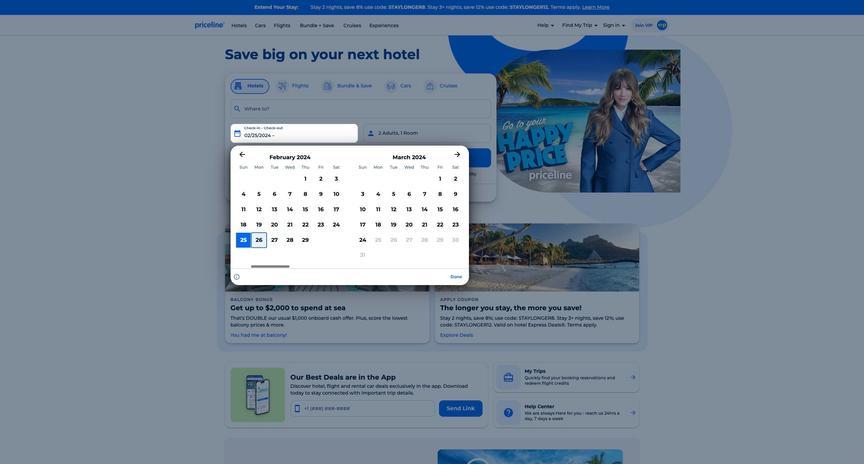 Task type: locate. For each thing, give the bounding box(es) containing it.
+1 (###) ###-#### field
[[290, 401, 435, 417]]

show march 2024 image
[[453, 150, 462, 159]]

Check-in - Check-out field
[[231, 124, 358, 143]]

types of travel tab list
[[231, 79, 491, 94]]

priceline.com home image
[[195, 21, 225, 29]]

app screenshot image
[[231, 368, 285, 423]]

2 arrowright image from the top
[[630, 410, 637, 417]]

None field
[[231, 99, 491, 118]]

arrowright image
[[630, 374, 637, 381], [630, 410, 637, 417]]

1 vertical spatial arrowright image
[[630, 410, 637, 417]]

0 vertical spatial arrowright image
[[630, 374, 637, 381]]



Task type: describe. For each thing, give the bounding box(es) containing it.
vip badge icon image
[[657, 20, 667, 30]]

show january 2024 image
[[238, 150, 246, 159]]

traveler selection text field
[[364, 124, 491, 143]]

1 arrowright image from the top
[[630, 374, 637, 381]]

Where to? field
[[231, 99, 491, 118]]



Task type: vqa. For each thing, say whether or not it's contained in the screenshot.
second field
no



